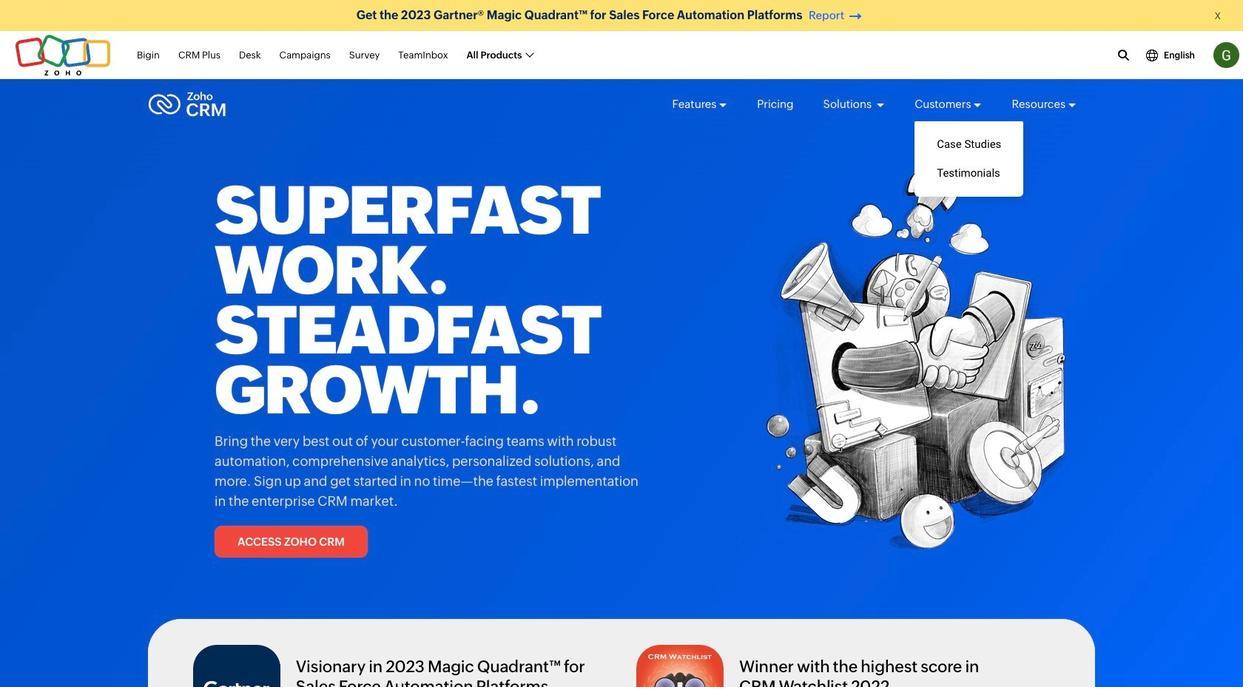 Task type: locate. For each thing, give the bounding box(es) containing it.
zoho crm logo image
[[148, 88, 227, 121]]

gary orlando image
[[1214, 42, 1240, 68]]



Task type: vqa. For each thing, say whether or not it's contained in the screenshot.
INSTANTLY
no



Task type: describe. For each thing, give the bounding box(es) containing it.
crm home banner image
[[733, 145, 1070, 569]]



